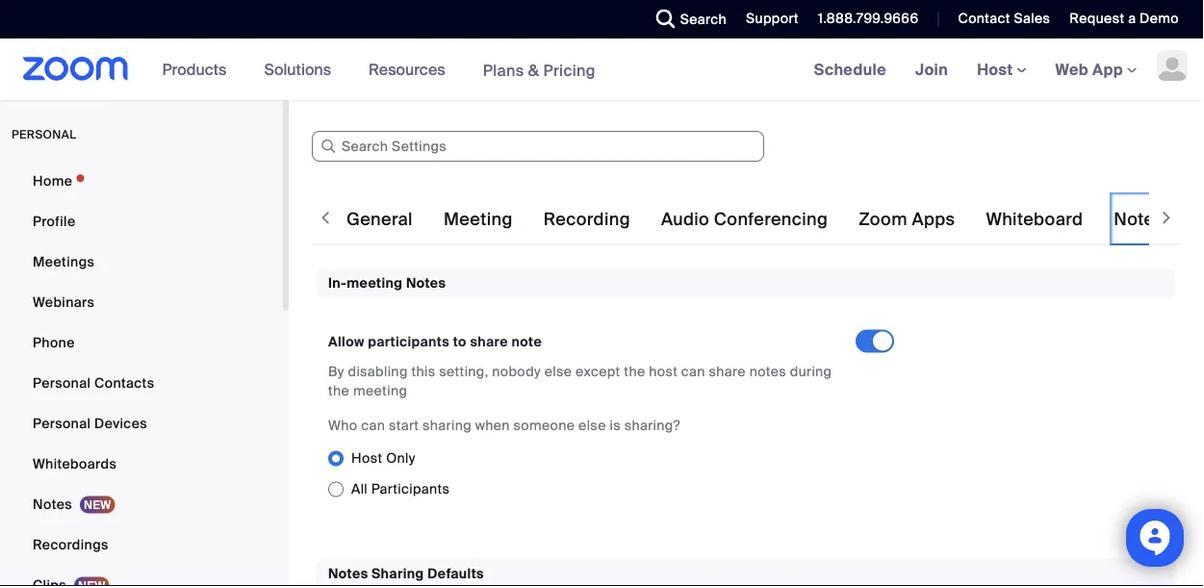 Task type: locate. For each thing, give the bounding box(es) containing it.
audio
[[662, 209, 710, 231]]

schedule
[[815, 59, 887, 79]]

by disabling this setting, nobody else except the host can share notes during the meeting
[[328, 363, 833, 400]]

1 vertical spatial share
[[709, 363, 746, 381]]

product information navigation
[[148, 39, 611, 102]]

the left host
[[624, 363, 646, 381]]

0 vertical spatial the
[[624, 363, 646, 381]]

disabling
[[348, 363, 408, 381]]

general
[[347, 209, 413, 231]]

share inside the by disabling this setting, nobody else except the host can share notes during the meeting
[[709, 363, 746, 381]]

join link
[[902, 39, 963, 100]]

host for host
[[978, 59, 1018, 79]]

plans & pricing link
[[483, 60, 596, 80], [483, 60, 596, 80]]

schedule link
[[800, 39, 902, 100]]

devices
[[94, 415, 147, 432]]

support
[[746, 10, 799, 27]]

start
[[389, 417, 419, 435]]

plans
[[483, 60, 524, 80]]

host down contact sales
[[978, 59, 1018, 79]]

contacts
[[94, 374, 155, 392]]

products
[[162, 59, 227, 79]]

plans & pricing
[[483, 60, 596, 80]]

personal up whiteboards
[[33, 415, 91, 432]]

0 vertical spatial else
[[545, 363, 572, 381]]

pricing
[[544, 60, 596, 80]]

defaults
[[428, 565, 484, 583]]

profile
[[33, 212, 76, 230]]

1 vertical spatial meeting
[[353, 382, 408, 400]]

when
[[476, 417, 510, 435]]

1 horizontal spatial the
[[624, 363, 646, 381]]

request a demo link
[[1056, 0, 1204, 39], [1070, 10, 1180, 27]]

1 horizontal spatial host
[[978, 59, 1018, 79]]

host inside meetings "navigation"
[[978, 59, 1018, 79]]

request a demo
[[1070, 10, 1180, 27]]

personal down phone on the left bottom
[[33, 374, 91, 392]]

by
[[328, 363, 345, 381]]

can
[[682, 363, 706, 381], [361, 417, 385, 435]]

except
[[576, 363, 621, 381]]

personal contacts
[[33, 374, 155, 392]]

all participants
[[352, 481, 450, 498]]

meeting
[[444, 209, 513, 231]]

share left notes
[[709, 363, 746, 381]]

share
[[470, 333, 509, 351], [709, 363, 746, 381]]

1 horizontal spatial share
[[709, 363, 746, 381]]

1.888.799.9666 button
[[804, 0, 924, 39], [818, 10, 919, 27]]

host inside the who can start sharing when someone else is sharing? option group
[[352, 450, 383, 468]]

else left except
[[545, 363, 572, 381]]

allow
[[328, 333, 365, 351]]

can right who
[[361, 417, 385, 435]]

host
[[649, 363, 678, 381]]

1 vertical spatial host
[[352, 450, 383, 468]]

whiteboards link
[[0, 445, 283, 484]]

personal
[[12, 127, 77, 142]]

profile picture image
[[1158, 50, 1189, 81]]

app
[[1093, 59, 1124, 79]]

1 vertical spatial personal
[[33, 415, 91, 432]]

the
[[624, 363, 646, 381], [328, 382, 350, 400]]

the down by
[[328, 382, 350, 400]]

1.888.799.9666
[[818, 10, 919, 27]]

in-meeting notes element
[[317, 269, 1176, 528]]

0 vertical spatial personal
[[33, 374, 91, 392]]

contact sales
[[959, 10, 1051, 27]]

support link
[[732, 0, 804, 39], [746, 10, 799, 27]]

personal
[[33, 374, 91, 392], [33, 415, 91, 432]]

notes inside personal menu menu
[[33, 496, 72, 513]]

1 horizontal spatial else
[[579, 417, 606, 435]]

0 horizontal spatial host
[[352, 450, 383, 468]]

products button
[[162, 39, 235, 100]]

solutions button
[[264, 39, 340, 100]]

0 vertical spatial can
[[682, 363, 706, 381]]

allow participants to share note
[[328, 333, 542, 351]]

host
[[978, 59, 1018, 79], [352, 450, 383, 468]]

webinars
[[33, 293, 95, 311]]

sharing?
[[625, 417, 681, 435]]

0 horizontal spatial can
[[361, 417, 385, 435]]

a
[[1129, 10, 1137, 27]]

1 vertical spatial the
[[328, 382, 350, 400]]

meeting
[[347, 274, 403, 292], [353, 382, 408, 400]]

1 horizontal spatial can
[[682, 363, 706, 381]]

host up the all
[[352, 450, 383, 468]]

banner
[[0, 39, 1204, 102]]

2 personal from the top
[[33, 415, 91, 432]]

personal contacts link
[[0, 364, 283, 403]]

personal for personal contacts
[[33, 374, 91, 392]]

0 vertical spatial share
[[470, 333, 509, 351]]

who can start sharing when someone else is sharing? option group
[[328, 443, 910, 505]]

else
[[545, 363, 572, 381], [579, 417, 606, 435]]

notes
[[1115, 209, 1165, 231], [406, 274, 446, 292], [33, 496, 72, 513], [328, 565, 368, 583]]

notes inside tabs of my account settings page tab list
[[1115, 209, 1165, 231]]

0 horizontal spatial else
[[545, 363, 572, 381]]

zoom logo image
[[23, 57, 129, 81]]

setting,
[[439, 363, 489, 381]]

in-meeting notes
[[328, 274, 446, 292]]

only
[[386, 450, 416, 468]]

search button
[[642, 0, 732, 39]]

contact sales link
[[944, 0, 1056, 39], [959, 10, 1051, 27]]

1 vertical spatial can
[[361, 417, 385, 435]]

meeting down disabling
[[353, 382, 408, 400]]

personal devices link
[[0, 405, 283, 443]]

meetings link
[[0, 243, 283, 281]]

profile link
[[0, 202, 283, 241]]

1 personal from the top
[[33, 374, 91, 392]]

0 vertical spatial host
[[978, 59, 1018, 79]]

join
[[916, 59, 949, 79]]

meeting down "general"
[[347, 274, 403, 292]]

search
[[681, 10, 727, 28]]

meetings navigation
[[800, 39, 1204, 102]]

share right "to"
[[470, 333, 509, 351]]

else inside the by disabling this setting, nobody else except the host can share notes during the meeting
[[545, 363, 572, 381]]

banner containing products
[[0, 39, 1204, 102]]

else left is
[[579, 417, 606, 435]]

0 horizontal spatial share
[[470, 333, 509, 351]]

can right host
[[682, 363, 706, 381]]

notes link
[[0, 485, 283, 524]]

phone
[[33, 334, 75, 352]]

note
[[512, 333, 542, 351]]



Task type: vqa. For each thing, say whether or not it's contained in the screenshot.
at in 'The modern workspaces for hybrid teams, Zoom Rooms bring HD video collaboration into any space - in the office, in the classroom, or at home - and enable in-person and remote participants to interact in real time. Simple to start a meeting, book a room, and share content, Zoom Rooms are the conference room experience you've always wanted.'
no



Task type: describe. For each thing, give the bounding box(es) containing it.
request
[[1070, 10, 1125, 27]]

participants
[[372, 481, 450, 498]]

zoom
[[859, 209, 908, 231]]

scroll left image
[[316, 208, 335, 227]]

tabs of my account settings page tab list
[[343, 193, 1204, 247]]

apps
[[913, 209, 956, 231]]

whiteboards
[[33, 455, 117, 473]]

home
[[33, 172, 72, 190]]

recording
[[544, 209, 631, 231]]

personal devices
[[33, 415, 147, 432]]

conferencing
[[714, 209, 829, 231]]

this
[[412, 363, 436, 381]]

to
[[453, 333, 467, 351]]

home link
[[0, 162, 283, 200]]

resources
[[369, 59, 446, 79]]

1 vertical spatial else
[[579, 417, 606, 435]]

sharing
[[372, 565, 424, 583]]

who
[[328, 417, 358, 435]]

someone
[[514, 417, 575, 435]]

personal menu menu
[[0, 162, 283, 587]]

solutions
[[264, 59, 331, 79]]

during
[[791, 363, 833, 381]]

web
[[1056, 59, 1089, 79]]

sales
[[1015, 10, 1051, 27]]

0 horizontal spatial the
[[328, 382, 350, 400]]

zoom apps
[[859, 209, 956, 231]]

recordings
[[33, 536, 109, 554]]

in-
[[328, 274, 347, 292]]

0 vertical spatial meeting
[[347, 274, 403, 292]]

host button
[[978, 59, 1027, 79]]

host for host only
[[352, 450, 383, 468]]

all
[[352, 481, 368, 498]]

web app button
[[1056, 59, 1137, 79]]

is
[[610, 417, 621, 435]]

web app
[[1056, 59, 1124, 79]]

audio conferencing
[[662, 209, 829, 231]]

sharing
[[423, 417, 472, 435]]

recordings link
[[0, 526, 283, 564]]

participants
[[368, 333, 450, 351]]

resources button
[[369, 39, 454, 100]]

contact
[[959, 10, 1011, 27]]

Search Settings text field
[[312, 131, 765, 162]]

host only
[[352, 450, 416, 468]]

personal for personal devices
[[33, 415, 91, 432]]

meetings
[[33, 253, 95, 271]]

notes
[[750, 363, 787, 381]]

notes sharing defaults
[[328, 565, 484, 583]]

demo
[[1140, 10, 1180, 27]]

whiteboard
[[987, 209, 1084, 231]]

meeting inside the by disabling this setting, nobody else except the host can share notes during the meeting
[[353, 382, 408, 400]]

webinars link
[[0, 283, 283, 322]]

nobody
[[492, 363, 541, 381]]

&
[[528, 60, 540, 80]]

can inside the by disabling this setting, nobody else except the host can share notes during the meeting
[[682, 363, 706, 381]]

scroll right image
[[1158, 208, 1177, 227]]

phone link
[[0, 324, 283, 362]]

who can start sharing when someone else is sharing?
[[328, 417, 681, 435]]



